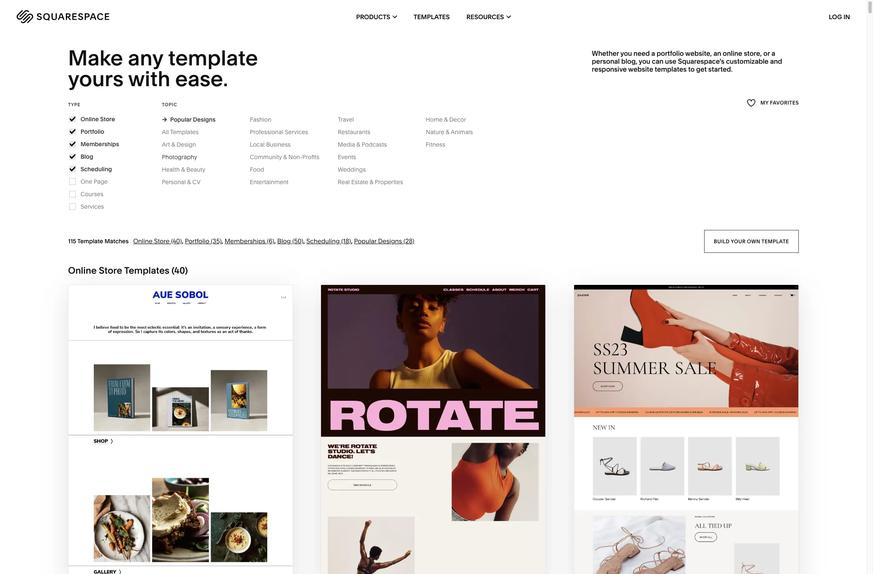 Task type: describe. For each thing, give the bounding box(es) containing it.
your
[[731, 238, 746, 244]]

or
[[763, 49, 770, 57]]

store for online store (40) , portfolio (35) , memberships (6) , blog (50) , scheduling (18) , popular designs (28)
[[154, 237, 170, 245]]

start for start with rotate
[[388, 418, 413, 428]]

art & design
[[162, 141, 196, 148]]

health & beauty
[[162, 166, 205, 173]]

3 , from the left
[[274, 237, 276, 245]]

2 horizontal spatial templates
[[414, 13, 450, 21]]

scheduling (18) link
[[306, 237, 351, 245]]

start with rotate
[[388, 418, 470, 428]]

courses
[[81, 190, 103, 198]]

local business
[[250, 141, 291, 148]]

1 vertical spatial scheduling
[[306, 237, 340, 245]]

events
[[338, 153, 356, 161]]

sobol inside button
[[197, 418, 225, 428]]

customizable
[[726, 57, 769, 65]]

community & non-profits link
[[250, 153, 328, 161]]

& for cv
[[187, 178, 191, 186]]

media
[[338, 141, 355, 148]]

1 a from the left
[[651, 49, 655, 57]]

online for online store (40) , portfolio (35) , memberships (6) , blog (50) , scheduling (18) , popular designs (28)
[[133, 237, 153, 245]]

1 horizontal spatial designs
[[378, 237, 402, 245]]

real
[[338, 178, 350, 186]]

art
[[162, 141, 170, 148]]

design
[[177, 141, 196, 148]]

local
[[250, 141, 265, 148]]

blog,
[[621, 57, 637, 65]]

& for podcasts
[[356, 141, 360, 148]]

all templates
[[162, 128, 199, 136]]

start with aue sobol button
[[128, 412, 234, 435]]

estate
[[351, 178, 368, 186]]

fashion link
[[250, 116, 280, 123]]

home
[[426, 116, 443, 123]]

start for start with aue sobol
[[128, 418, 153, 428]]

store for online store
[[100, 115, 115, 123]]

online store (40) , portfolio (35) , memberships (6) , blog (50) , scheduling (18) , popular designs (28)
[[133, 237, 414, 245]]

personal & cv link
[[162, 178, 209, 186]]

1 vertical spatial blog
[[277, 237, 291, 245]]

in
[[844, 13, 850, 21]]

squarespace logo image
[[17, 10, 109, 23]]

115 template matches
[[68, 238, 129, 245]]

local business link
[[250, 141, 299, 148]]

(
[[172, 265, 174, 276]]

art & design link
[[162, 141, 204, 148]]

& right the estate
[[370, 178, 373, 186]]

preview rotate link
[[399, 428, 468, 451]]

community & non-profits
[[250, 153, 319, 161]]

log             in link
[[829, 13, 850, 21]]

preview for preview rotate
[[399, 434, 435, 444]]

start for start with zaatar
[[641, 418, 666, 428]]

with for start with rotate
[[415, 418, 436, 428]]

zaatar image
[[574, 285, 798, 575]]

whether you need a portfolio website, an online store, or a personal blog, you can use squarespace's customizable and responsive website templates to get started.
[[592, 49, 782, 73]]

store,
[[744, 49, 762, 57]]

all templates link
[[162, 128, 207, 136]]

with for start with zaatar
[[668, 418, 689, 428]]

fitness
[[426, 141, 445, 148]]

rotate inside button
[[439, 418, 470, 428]]

health & beauty link
[[162, 166, 214, 173]]

preview zaatar link
[[651, 428, 721, 451]]

log
[[829, 13, 842, 21]]

food link
[[250, 166, 272, 173]]

photography
[[162, 153, 197, 161]]

preview zaatar
[[651, 434, 721, 444]]

squarespace's
[[678, 57, 725, 65]]

get
[[696, 65, 707, 73]]

aue inside 'link'
[[176, 434, 193, 444]]

online for online store templates ( 40 )
[[68, 265, 97, 276]]

& for beauty
[[181, 166, 185, 173]]

food
[[250, 166, 264, 173]]

0 vertical spatial scheduling
[[81, 165, 112, 173]]

(18)
[[341, 237, 351, 245]]

(35)
[[211, 237, 222, 245]]

website
[[628, 65, 653, 73]]

template inside make any template yours with ease.
[[168, 45, 258, 71]]

weddings
[[338, 166, 366, 173]]

personal
[[162, 178, 186, 186]]

& for non-
[[283, 153, 287, 161]]

business
[[266, 141, 291, 148]]

one
[[81, 178, 92, 185]]

2 , from the left
[[222, 237, 223, 245]]

log             in
[[829, 13, 850, 21]]

0 horizontal spatial portfolio
[[81, 128, 104, 135]]

entertainment
[[250, 178, 289, 186]]

community
[[250, 153, 282, 161]]

build your own template button
[[704, 230, 799, 253]]

0 vertical spatial designs
[[193, 116, 216, 123]]

template inside button
[[762, 238, 789, 244]]

start with zaatar button
[[641, 412, 732, 435]]

fitness link
[[426, 141, 454, 148]]

make any template yours with ease.
[[68, 45, 262, 92]]

store for online store templates ( 40 )
[[99, 265, 122, 276]]

decor
[[449, 116, 466, 123]]

preview for preview aue sobol
[[138, 434, 174, 444]]

0 horizontal spatial you
[[620, 49, 632, 57]]

popular designs (28) link
[[354, 237, 414, 245]]

need
[[634, 49, 650, 57]]

rotate image
[[321, 285, 546, 575]]

all
[[162, 128, 169, 136]]

0 horizontal spatial services
[[81, 203, 104, 210]]

1 horizontal spatial you
[[639, 57, 650, 65]]

preview rotate
[[399, 434, 468, 444]]

zaatar element
[[574, 285, 798, 575]]

squarespace logo link
[[17, 10, 183, 23]]

0 vertical spatial memberships
[[81, 140, 119, 148]]



Task type: vqa. For each thing, say whether or not it's contained in the screenshot.
Preview for Preview Zaatar
yes



Task type: locate. For each thing, give the bounding box(es) containing it.
designs up all templates link on the left top of the page
[[193, 116, 216, 123]]

products
[[356, 13, 390, 21]]

popular designs
[[170, 116, 216, 123]]

aue sobol element
[[68, 285, 293, 575]]

2 a from the left
[[772, 49, 775, 57]]

professional services link
[[250, 128, 317, 136]]

use
[[665, 57, 676, 65]]

2 horizontal spatial preview
[[651, 434, 687, 444]]

0 vertical spatial portfolio
[[81, 128, 104, 135]]

scheduling up one page
[[81, 165, 112, 173]]

0 horizontal spatial scheduling
[[81, 165, 112, 173]]

online right matches
[[133, 237, 153, 245]]

podcasts
[[362, 141, 387, 148]]

template
[[168, 45, 258, 71], [762, 238, 789, 244]]

online store templates ( 40 )
[[68, 265, 188, 276]]

memberships (6) link
[[225, 237, 274, 245]]

& right home
[[444, 116, 448, 123]]

portfolio (35) link
[[185, 237, 222, 245]]

(50)
[[292, 237, 303, 245]]

1 horizontal spatial preview
[[399, 434, 435, 444]]

preview down start with zaatar
[[651, 434, 687, 444]]

, left "popular designs (28)" link
[[351, 237, 353, 245]]

0 vertical spatial templates
[[414, 13, 450, 21]]

start inside start with aue sobol button
[[128, 418, 153, 428]]

preview
[[138, 434, 174, 444], [399, 434, 435, 444], [651, 434, 687, 444]]

nature & animals
[[426, 128, 473, 136]]

designs
[[193, 116, 216, 123], [378, 237, 402, 245]]

templates link
[[414, 0, 450, 33]]

own
[[747, 238, 760, 244]]

portfolio down online store
[[81, 128, 104, 135]]

1 start from the left
[[128, 418, 153, 428]]

preview down start with aue sobol
[[138, 434, 174, 444]]

1 vertical spatial online
[[133, 237, 153, 245]]

0 horizontal spatial a
[[651, 49, 655, 57]]

3 start from the left
[[641, 418, 666, 428]]

one page
[[81, 178, 108, 185]]

popular up all templates
[[170, 116, 192, 123]]

1 horizontal spatial popular
[[354, 237, 377, 245]]

properties
[[375, 178, 403, 186]]

online for online store
[[81, 115, 99, 123]]

, left scheduling (18) link
[[303, 237, 305, 245]]

can
[[652, 57, 664, 65]]

& for design
[[171, 141, 175, 148]]

with for start with aue sobol
[[155, 418, 176, 428]]

1 vertical spatial popular
[[354, 237, 377, 245]]

popular
[[170, 116, 192, 123], [354, 237, 377, 245]]

1 vertical spatial services
[[81, 203, 104, 210]]

0 horizontal spatial popular
[[170, 116, 192, 123]]

0 vertical spatial services
[[285, 128, 308, 136]]

zaatar inside "start with zaatar" button
[[691, 418, 723, 428]]

0 vertical spatial online
[[81, 115, 99, 123]]

a right need
[[651, 49, 655, 57]]

& right nature
[[446, 128, 450, 136]]

started.
[[708, 65, 733, 73]]

weddings link
[[338, 166, 374, 173]]

with up preview zaatar
[[668, 418, 689, 428]]

services down the courses
[[81, 203, 104, 210]]

real estate & properties
[[338, 178, 403, 186]]

, left the portfolio (35) link
[[182, 237, 183, 245]]

popular right (18) on the left top of page
[[354, 237, 377, 245]]

online down template
[[68, 265, 97, 276]]

portfolio
[[81, 128, 104, 135], [185, 237, 209, 245]]

0 vertical spatial zaatar
[[691, 418, 723, 428]]

services
[[285, 128, 308, 136], [81, 203, 104, 210]]

1 vertical spatial sobol
[[195, 434, 223, 444]]

preview inside preview aue sobol 'link'
[[138, 434, 174, 444]]

travel link
[[338, 116, 362, 123]]

my
[[760, 100, 769, 106]]

0 vertical spatial template
[[168, 45, 258, 71]]

animals
[[451, 128, 473, 136]]

personal & cv
[[162, 178, 201, 186]]

website,
[[685, 49, 712, 57]]

1 vertical spatial portfolio
[[185, 237, 209, 245]]

preview down start with rotate
[[399, 434, 435, 444]]

products button
[[356, 0, 397, 33]]

any
[[128, 45, 163, 71]]

2 start from the left
[[388, 418, 413, 428]]

(6)
[[267, 237, 274, 245]]

matches
[[105, 238, 129, 245]]

zaatar
[[691, 418, 723, 428], [689, 434, 721, 444]]

& right media
[[356, 141, 360, 148]]

2 horizontal spatial start
[[641, 418, 666, 428]]

0 vertical spatial sobol
[[197, 418, 225, 428]]

you left need
[[620, 49, 632, 57]]

0 vertical spatial aue
[[178, 418, 195, 428]]

2 vertical spatial online
[[68, 265, 97, 276]]

a right the or
[[772, 49, 775, 57]]

40
[[174, 265, 185, 276]]

1 vertical spatial rotate
[[437, 434, 468, 444]]

1 horizontal spatial portfolio
[[185, 237, 209, 245]]

4 , from the left
[[303, 237, 305, 245]]

store
[[100, 115, 115, 123], [154, 237, 170, 245], [99, 265, 122, 276]]

2 preview from the left
[[399, 434, 435, 444]]

1 horizontal spatial templates
[[170, 128, 199, 136]]

responsive
[[592, 65, 627, 73]]

& for animals
[[446, 128, 450, 136]]

sobol inside 'link'
[[195, 434, 223, 444]]

0 vertical spatial store
[[100, 115, 115, 123]]

an
[[713, 49, 721, 57]]

home & decor link
[[426, 116, 474, 123]]

preview for preview zaatar
[[651, 434, 687, 444]]

, left blog (50) link
[[274, 237, 276, 245]]

aue inside button
[[178, 418, 195, 428]]

with up topic
[[128, 66, 170, 92]]

0 horizontal spatial templates
[[124, 265, 169, 276]]

memberships
[[81, 140, 119, 148], [225, 237, 265, 245]]

resources button
[[466, 0, 511, 33]]

online down the yours
[[81, 115, 99, 123]]

1 vertical spatial store
[[154, 237, 170, 245]]

0 horizontal spatial template
[[168, 45, 258, 71]]

0 vertical spatial blog
[[81, 153, 93, 160]]

events link
[[338, 153, 364, 161]]

beauty
[[186, 166, 205, 173]]

1 horizontal spatial template
[[762, 238, 789, 244]]

with up "preview rotate"
[[415, 418, 436, 428]]

with inside make any template yours with ease.
[[128, 66, 170, 92]]

1 horizontal spatial blog
[[277, 237, 291, 245]]

favorites
[[770, 100, 799, 106]]

real estate & properties link
[[338, 178, 411, 186]]

with up preview aue sobol
[[155, 418, 176, 428]]

1 horizontal spatial services
[[285, 128, 308, 136]]

1 horizontal spatial a
[[772, 49, 775, 57]]

media & podcasts
[[338, 141, 387, 148]]

zaatar inside the preview zaatar link
[[689, 434, 721, 444]]

2 vertical spatial store
[[99, 265, 122, 276]]

(40)
[[171, 237, 182, 245]]

1 vertical spatial aue
[[176, 434, 193, 444]]

blog right "(6)" at top left
[[277, 237, 291, 245]]

1 vertical spatial designs
[[378, 237, 402, 245]]

my favorites link
[[747, 97, 799, 109]]

memberships left "(6)" at top left
[[225, 237, 265, 245]]

my favorites
[[760, 100, 799, 106]]

start with zaatar
[[641, 418, 723, 428]]

cv
[[192, 178, 201, 186]]

& left 'non-'
[[283, 153, 287, 161]]

& right health
[[181, 166, 185, 173]]

nature & animals link
[[426, 128, 481, 136]]

aue sobol image
[[68, 285, 293, 575]]

portfolio left (35)
[[185, 237, 209, 245]]

1 preview from the left
[[138, 434, 174, 444]]

5 , from the left
[[351, 237, 353, 245]]

115
[[68, 238, 76, 245]]

photography link
[[162, 153, 206, 161]]

0 horizontal spatial memberships
[[81, 140, 119, 148]]

1 , from the left
[[182, 237, 183, 245]]

blog up the one
[[81, 153, 93, 160]]

online
[[81, 115, 99, 123], [133, 237, 153, 245], [68, 265, 97, 276]]

profits
[[302, 153, 319, 161]]

, left memberships (6) link
[[222, 237, 223, 245]]

& right art
[[171, 141, 175, 148]]

you
[[620, 49, 632, 57], [639, 57, 650, 65]]

online
[[723, 49, 742, 57]]

resources
[[466, 13, 504, 21]]

topic
[[162, 102, 177, 107]]

0 horizontal spatial designs
[[193, 116, 216, 123]]

professional
[[250, 128, 283, 136]]

memberships down online store
[[81, 140, 119, 148]]

& left cv
[[187, 178, 191, 186]]

portfolio
[[657, 49, 684, 57]]

you left can at the right top
[[639, 57, 650, 65]]

3 preview from the left
[[651, 434, 687, 444]]

preview inside the preview zaatar link
[[651, 434, 687, 444]]

preview inside preview rotate link
[[399, 434, 435, 444]]

0 horizontal spatial start
[[128, 418, 153, 428]]

1 vertical spatial zaatar
[[689, 434, 721, 444]]

start with aue sobol
[[128, 418, 225, 428]]

0 horizontal spatial blog
[[81, 153, 93, 160]]

build
[[714, 238, 730, 244]]

1 vertical spatial memberships
[[225, 237, 265, 245]]

make
[[68, 45, 123, 71]]

1 vertical spatial templates
[[170, 128, 199, 136]]

2 vertical spatial templates
[[124, 265, 169, 276]]

to
[[688, 65, 695, 73]]

scheduling left (18) on the left top of page
[[306, 237, 340, 245]]

1 horizontal spatial scheduling
[[306, 237, 340, 245]]

rotate element
[[321, 285, 546, 575]]

whether
[[592, 49, 619, 57]]

0 vertical spatial popular
[[170, 116, 192, 123]]

home & decor
[[426, 116, 466, 123]]

& for decor
[[444, 116, 448, 123]]

start inside "start with zaatar" button
[[641, 418, 666, 428]]

0 horizontal spatial preview
[[138, 434, 174, 444]]

,
[[182, 237, 183, 245], [222, 237, 223, 245], [274, 237, 276, 245], [303, 237, 305, 245], [351, 237, 353, 245]]

designs left (28)
[[378, 237, 402, 245]]

blog (50) link
[[277, 237, 303, 245]]

start inside start with rotate button
[[388, 418, 413, 428]]

professional services
[[250, 128, 308, 136]]

1 vertical spatial template
[[762, 238, 789, 244]]

services up business
[[285, 128, 308, 136]]

1 horizontal spatial start
[[388, 418, 413, 428]]

health
[[162, 166, 180, 173]]

0 vertical spatial rotate
[[439, 418, 470, 428]]

travel
[[338, 116, 354, 123]]

preview aue sobol
[[138, 434, 223, 444]]

1 horizontal spatial memberships
[[225, 237, 265, 245]]



